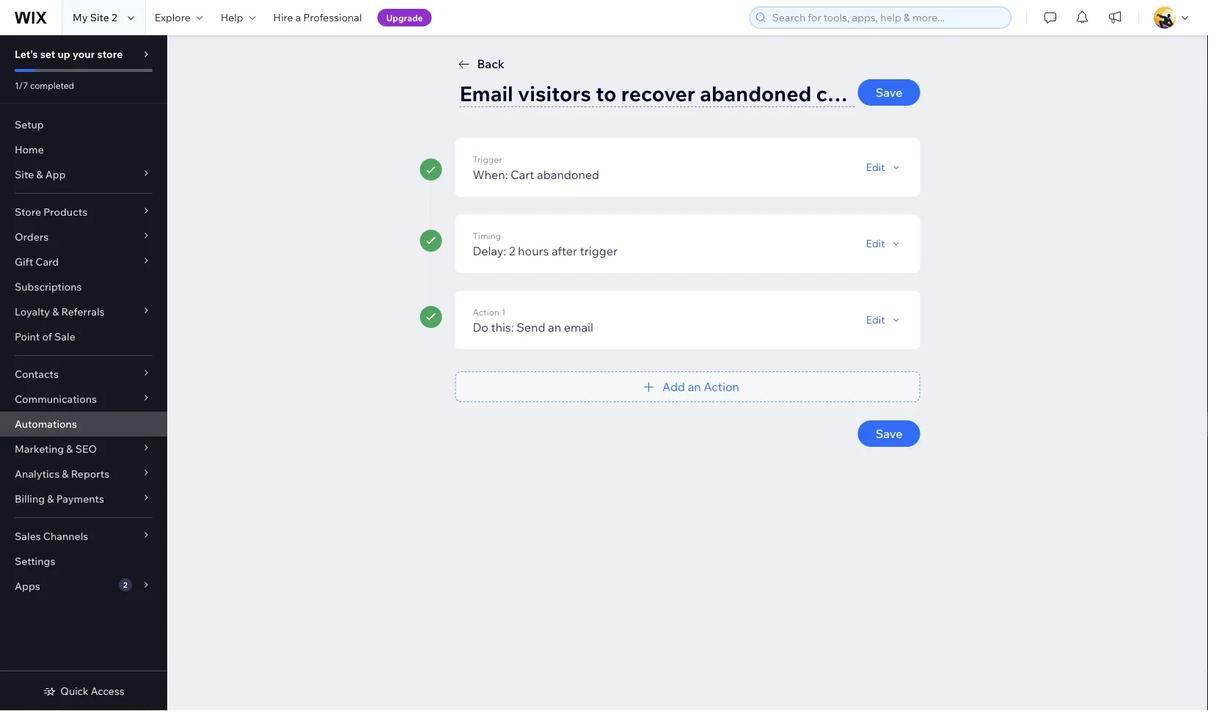 Task type: locate. For each thing, give the bounding box(es) containing it.
site
[[90, 11, 109, 24], [15, 168, 34, 181]]

0 vertical spatial edit button
[[867, 161, 903, 174]]

0 horizontal spatial abandoned
[[537, 167, 600, 182]]

2
[[112, 11, 117, 24], [509, 244, 516, 258], [123, 580, 127, 589]]

send
[[517, 320, 546, 335]]

gift card button
[[0, 250, 167, 275]]

store
[[15, 206, 41, 218]]

billing
[[15, 493, 45, 505]]

after
[[552, 244, 578, 258]]

0 vertical spatial an
[[548, 320, 562, 335]]

carts
[[817, 80, 867, 106]]

card
[[35, 255, 59, 268]]

& inside 'dropdown button'
[[52, 305, 59, 318]]

1 vertical spatial site
[[15, 168, 34, 181]]

referrals
[[61, 305, 105, 318]]

action 1 do this: send an email
[[473, 307, 594, 335]]

& for marketing
[[66, 443, 73, 455]]

1 vertical spatial save
[[876, 426, 903, 441]]

point of sale link
[[0, 324, 167, 349]]

add an action
[[663, 380, 740, 394]]

0 horizontal spatial action
[[473, 307, 500, 318]]

an inside action 1 do this: send an email
[[548, 320, 562, 335]]

access
[[91, 685, 125, 698]]

abandoned
[[700, 80, 812, 106], [537, 167, 600, 182]]

store
[[97, 48, 123, 61]]

action
[[473, 307, 500, 318], [704, 380, 740, 394]]

billing & payments button
[[0, 487, 167, 512]]

quick
[[60, 685, 89, 698]]

1 horizontal spatial an
[[688, 380, 702, 394]]

an right send
[[548, 320, 562, 335]]

Search for tools, apps, help & more... field
[[768, 7, 1007, 28]]

sale
[[54, 330, 75, 343]]

email
[[460, 80, 514, 106]]

1 horizontal spatial site
[[90, 11, 109, 24]]

0 vertical spatial 2
[[112, 11, 117, 24]]

help
[[221, 11, 243, 24]]

& inside "popup button"
[[62, 468, 69, 480]]

save button for back button
[[859, 79, 921, 106]]

1 save from the top
[[876, 85, 903, 100]]

abandoned inside trigger when: cart abandoned
[[537, 167, 600, 182]]

3 edit button from the top
[[867, 313, 903, 327]]

2 edit button from the top
[[867, 237, 903, 250]]

my
[[73, 11, 88, 24]]

2 down settings link
[[123, 580, 127, 589]]

3 edit from the top
[[867, 313, 886, 326]]

save for save button corresponding to add an action button
[[876, 426, 903, 441]]

save button for add an action button
[[859, 421, 921, 447]]

site down "home"
[[15, 168, 34, 181]]

& right loyalty
[[52, 305, 59, 318]]

automations
[[15, 418, 77, 431]]

analytics & reports button
[[0, 462, 167, 487]]

2 vertical spatial 2
[[123, 580, 127, 589]]

my site 2
[[73, 11, 117, 24]]

action up the do
[[473, 307, 500, 318]]

0 horizontal spatial site
[[15, 168, 34, 181]]

settings link
[[0, 549, 167, 574]]

an right add
[[688, 380, 702, 394]]

edit button
[[867, 161, 903, 174], [867, 237, 903, 250], [867, 313, 903, 327]]

& left reports
[[62, 468, 69, 480]]

2 vertical spatial edit button
[[867, 313, 903, 327]]

2 inside sidebar element
[[123, 580, 127, 589]]

when:
[[473, 167, 508, 182]]

hours
[[518, 244, 549, 258]]

site & app button
[[0, 162, 167, 187]]

store products button
[[0, 200, 167, 225]]

1 edit button from the top
[[867, 161, 903, 174]]

2 right my
[[112, 11, 117, 24]]

contacts button
[[0, 362, 167, 387]]

& right billing
[[47, 493, 54, 505]]

& inside popup button
[[66, 443, 73, 455]]

1 vertical spatial 2
[[509, 244, 516, 258]]

&
[[36, 168, 43, 181], [52, 305, 59, 318], [66, 443, 73, 455], [62, 468, 69, 480], [47, 493, 54, 505]]

2 edit from the top
[[867, 237, 886, 250]]

action right add
[[704, 380, 740, 394]]

0 horizontal spatial an
[[548, 320, 562, 335]]

home
[[15, 143, 44, 156]]

1 vertical spatial save button
[[859, 421, 921, 447]]

0 vertical spatial action
[[473, 307, 500, 318]]

quick access button
[[43, 685, 125, 698]]

hire a professional link
[[265, 0, 371, 35]]

1/7
[[15, 80, 28, 91]]

point of sale
[[15, 330, 75, 343]]

0 vertical spatial abandoned
[[700, 80, 812, 106]]

back
[[477, 57, 505, 71]]

0 vertical spatial save
[[876, 85, 903, 100]]

site right my
[[90, 11, 109, 24]]

2 left hours
[[509, 244, 516, 258]]

0 vertical spatial edit
[[867, 161, 886, 174]]

of
[[42, 330, 52, 343]]

1 edit from the top
[[867, 161, 886, 174]]

delay:
[[473, 244, 507, 258]]

1 vertical spatial edit
[[867, 237, 886, 250]]

1 vertical spatial an
[[688, 380, 702, 394]]

edit
[[867, 161, 886, 174], [867, 237, 886, 250], [867, 313, 886, 326]]

settings
[[15, 555, 55, 568]]

trigger when: cart abandoned
[[473, 154, 600, 182]]

2 inside timing delay: 2 hours after trigger
[[509, 244, 516, 258]]

edit button for an
[[867, 313, 903, 327]]

1 vertical spatial action
[[704, 380, 740, 394]]

sales channels
[[15, 530, 88, 543]]

1 save button from the top
[[859, 79, 921, 106]]

1 vertical spatial edit button
[[867, 237, 903, 250]]

sidebar element
[[0, 35, 167, 711]]

2 save button from the top
[[859, 421, 921, 447]]

2 horizontal spatial 2
[[509, 244, 516, 258]]

& left seo
[[66, 443, 73, 455]]

2 save from the top
[[876, 426, 903, 441]]

0 horizontal spatial 2
[[112, 11, 117, 24]]

2 vertical spatial edit
[[867, 313, 886, 326]]

1 horizontal spatial 2
[[123, 580, 127, 589]]

loyalty & referrals
[[15, 305, 105, 318]]

up
[[58, 48, 70, 61]]

1 vertical spatial abandoned
[[537, 167, 600, 182]]

email
[[564, 320, 594, 335]]

& left app at the top left
[[36, 168, 43, 181]]

save button
[[859, 79, 921, 106], [859, 421, 921, 447]]

communications
[[15, 393, 97, 406]]

1 horizontal spatial action
[[704, 380, 740, 394]]

this:
[[491, 320, 514, 335]]

setup
[[15, 118, 44, 131]]

gift card
[[15, 255, 59, 268]]

explore
[[155, 11, 191, 24]]

0 vertical spatial save button
[[859, 79, 921, 106]]

recover
[[622, 80, 696, 106]]



Task type: vqa. For each thing, say whether or not it's contained in the screenshot.
'0'
no



Task type: describe. For each thing, give the bounding box(es) containing it.
set
[[40, 48, 55, 61]]

upgrade
[[386, 12, 423, 23]]

contacts
[[15, 368, 59, 381]]

point
[[15, 330, 40, 343]]

action inside action 1 do this: send an email
[[473, 307, 500, 318]]

2 for delay:
[[509, 244, 516, 258]]

add an action button
[[455, 371, 921, 402]]

0 vertical spatial site
[[90, 11, 109, 24]]

subscriptions
[[15, 280, 82, 293]]

trigger
[[473, 154, 503, 165]]

sales
[[15, 530, 41, 543]]

& for site
[[36, 168, 43, 181]]

do
[[473, 320, 489, 335]]

hire a professional
[[274, 11, 362, 24]]

marketing & seo button
[[0, 437, 167, 462]]

reports
[[71, 468, 110, 480]]

loyalty & referrals button
[[0, 299, 167, 324]]

cart
[[511, 167, 535, 182]]

orders button
[[0, 225, 167, 250]]

back button
[[455, 55, 505, 73]]

store products
[[15, 206, 87, 218]]

your
[[73, 48, 95, 61]]

sales channels button
[[0, 524, 167, 549]]

edit for an
[[867, 313, 886, 326]]

1/7 completed
[[15, 80, 74, 91]]

visitors
[[518, 80, 592, 106]]

site & app
[[15, 168, 66, 181]]

save for back button's save button
[[876, 85, 903, 100]]

1
[[502, 307, 506, 318]]

payments
[[56, 493, 104, 505]]

billing & payments
[[15, 493, 104, 505]]

home link
[[0, 137, 167, 162]]

analytics
[[15, 468, 60, 480]]

edit button for trigger
[[867, 237, 903, 250]]

subscriptions link
[[0, 275, 167, 299]]

app
[[45, 168, 66, 181]]

orders
[[15, 230, 49, 243]]

marketing
[[15, 443, 64, 455]]

channels
[[43, 530, 88, 543]]

apps
[[15, 580, 40, 593]]

2 for site
[[112, 11, 117, 24]]

products
[[43, 206, 87, 218]]

upgrade button
[[378, 9, 432, 26]]

site inside site & app dropdown button
[[15, 168, 34, 181]]

a
[[296, 11, 301, 24]]

completed
[[30, 80, 74, 91]]

setup link
[[0, 112, 167, 137]]

1 horizontal spatial abandoned
[[700, 80, 812, 106]]

marketing & seo
[[15, 443, 97, 455]]

timing delay: 2 hours after trigger
[[473, 230, 618, 258]]

quick access
[[60, 685, 125, 698]]

add
[[663, 380, 686, 394]]

automations link
[[0, 412, 167, 437]]

loyalty
[[15, 305, 50, 318]]

email visitors to recover abandoned carts
[[460, 80, 867, 106]]

& for loyalty
[[52, 305, 59, 318]]

seo
[[75, 443, 97, 455]]

professional
[[304, 11, 362, 24]]

analytics & reports
[[15, 468, 110, 480]]

let's
[[15, 48, 38, 61]]

an inside button
[[688, 380, 702, 394]]

& for analytics
[[62, 468, 69, 480]]

& for billing
[[47, 493, 54, 505]]

hire
[[274, 11, 293, 24]]

to
[[596, 80, 617, 106]]

timing
[[473, 230, 501, 242]]

action inside button
[[704, 380, 740, 394]]

trigger
[[580, 244, 618, 258]]

edit for trigger
[[867, 237, 886, 250]]

let's set up your store
[[15, 48, 123, 61]]

communications button
[[0, 387, 167, 412]]

gift
[[15, 255, 33, 268]]



